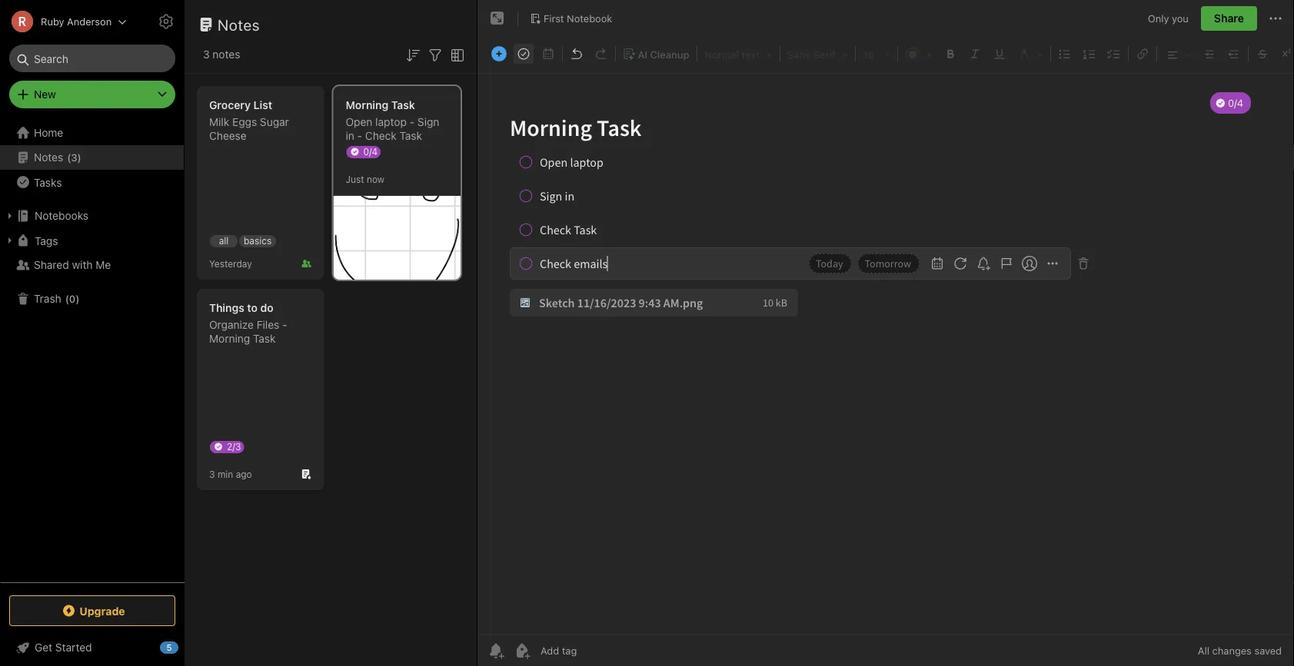 Task type: vqa. For each thing, say whether or not it's contained in the screenshot.
the you've
no



Task type: describe. For each thing, give the bounding box(es) containing it.
share button
[[1201, 6, 1258, 31]]

tags button
[[0, 228, 184, 253]]

do
[[260, 302, 274, 315]]

saved
[[1255, 646, 1282, 657]]

Add filters field
[[426, 45, 445, 64]]

tasks
[[34, 176, 62, 189]]

milk
[[209, 116, 229, 128]]

task image
[[513, 43, 535, 65]]

More actions field
[[1267, 6, 1285, 31]]

only you
[[1148, 12, 1189, 24]]

notes
[[213, 48, 240, 61]]

Account field
[[0, 6, 127, 37]]

grocery
[[209, 99, 251, 112]]

changes
[[1213, 646, 1252, 657]]

share
[[1215, 12, 1245, 25]]

View options field
[[445, 45, 467, 64]]

yesterday
[[209, 258, 252, 269]]

sign
[[418, 116, 440, 128]]

3 for 3 notes
[[203, 48, 210, 61]]

notebooks link
[[0, 204, 184, 228]]

tags
[[35, 234, 58, 247]]

shared
[[34, 259, 69, 272]]

0 vertical spatial -
[[410, 116, 415, 128]]

add filters image
[[426, 46, 445, 64]]

basics
[[244, 236, 272, 247]]

expand note image
[[488, 9, 507, 28]]

started
[[55, 642, 92, 655]]

3 inside the "notes ( 3 )"
[[71, 152, 77, 163]]

first notebook
[[544, 12, 613, 24]]

undo image
[[566, 43, 588, 65]]

sugar
[[260, 116, 289, 128]]

thumbnail image
[[333, 196, 461, 280]]

heading level image
[[700, 44, 778, 64]]

( for trash
[[65, 293, 69, 305]]

ruby
[[41, 16, 64, 27]]

with
[[72, 259, 93, 272]]

alignment image
[[1160, 44, 1197, 64]]

Heading level field
[[699, 43, 778, 65]]

list
[[254, 99, 272, 112]]

all
[[1198, 646, 1210, 657]]

Add tag field
[[539, 645, 655, 658]]

Highlight field
[[1012, 43, 1049, 65]]

new
[[34, 88, 56, 101]]

( for notes
[[67, 152, 71, 163]]

just now
[[346, 174, 385, 185]]

) for trash
[[76, 293, 79, 305]]

0
[[69, 293, 76, 305]]

font size image
[[858, 44, 895, 64]]

shared with me link
[[0, 253, 184, 278]]

grocery list milk eggs sugar cheese
[[209, 99, 289, 142]]

1 horizontal spatial -
[[357, 130, 362, 142]]

add a reminder image
[[487, 642, 505, 661]]

notebooks
[[35, 210, 89, 222]]

check
[[365, 130, 397, 142]]

add tag image
[[513, 642, 532, 661]]

min
[[218, 469, 233, 480]]

new button
[[9, 81, 175, 108]]

first notebook button
[[525, 8, 618, 29]]

- inside things to do organize files - morning task
[[282, 319, 287, 332]]

ruby anderson
[[41, 16, 112, 27]]

Alignment field
[[1159, 43, 1198, 65]]

organize
[[209, 319, 254, 332]]



Task type: locate. For each thing, give the bounding box(es) containing it.
3 left notes
[[203, 48, 210, 61]]

1 vertical spatial task
[[400, 130, 422, 142]]

2 vertical spatial 3
[[209, 469, 215, 480]]

notebook
[[567, 12, 613, 24]]

things to do organize files - morning task
[[209, 302, 287, 345]]

anderson
[[67, 16, 112, 27]]

morning inside morning task open laptop - sign in - check task
[[346, 99, 389, 112]]

home link
[[0, 121, 185, 145]]

3
[[203, 48, 210, 61], [71, 152, 77, 163], [209, 469, 215, 480]]

laptop
[[376, 116, 407, 128]]

)
[[77, 152, 81, 163], [76, 293, 79, 305]]

notes for notes
[[218, 15, 260, 33]]

morning up open
[[346, 99, 389, 112]]

click to collapse image
[[179, 638, 190, 657]]

cheese
[[209, 130, 247, 142]]

3 left "min"
[[209, 469, 215, 480]]

notes up notes
[[218, 15, 260, 33]]

trash
[[34, 293, 61, 305]]

expand notebooks image
[[4, 210, 16, 222]]

0 vertical spatial morning
[[346, 99, 389, 112]]

) inside the "notes ( 3 )"
[[77, 152, 81, 163]]

Note Editor text field
[[478, 74, 1295, 635]]

font family image
[[783, 44, 853, 64]]

0 vertical spatial (
[[67, 152, 71, 163]]

0 horizontal spatial notes
[[34, 151, 63, 164]]

note window element
[[478, 0, 1295, 667]]

all
[[219, 236, 229, 247]]

0 vertical spatial task
[[391, 99, 415, 112]]

get
[[35, 642, 52, 655]]

eggs
[[232, 116, 257, 128]]

1 vertical spatial -
[[357, 130, 362, 142]]

things
[[209, 302, 244, 315]]

2 vertical spatial task
[[253, 333, 276, 345]]

( right trash
[[65, 293, 69, 305]]

3 notes
[[203, 48, 240, 61]]

upgrade button
[[9, 596, 175, 627]]

1 horizontal spatial notes
[[218, 15, 260, 33]]

0 horizontal spatial morning
[[209, 333, 250, 345]]

tree containing home
[[0, 121, 185, 582]]

me
[[96, 259, 111, 272]]

1 vertical spatial notes
[[34, 151, 63, 164]]

notes ( 3 )
[[34, 151, 81, 164]]

0 vertical spatial notes
[[218, 15, 260, 33]]

notes for notes ( 3 )
[[34, 151, 63, 164]]

Search text field
[[20, 45, 165, 72]]

highlight image
[[1013, 44, 1048, 64]]

(
[[67, 152, 71, 163], [65, 293, 69, 305]]

trash ( 0 )
[[34, 293, 79, 305]]

) inside 'trash ( 0 )'
[[76, 293, 79, 305]]

2 horizontal spatial -
[[410, 116, 415, 128]]

files
[[257, 319, 279, 332]]

open
[[346, 116, 373, 128]]

1 vertical spatial )
[[76, 293, 79, 305]]

task down files
[[253, 333, 276, 345]]

( inside the "notes ( 3 )"
[[67, 152, 71, 163]]

5
[[167, 643, 172, 653]]

notes down home on the top left
[[34, 151, 63, 164]]

font color image
[[901, 44, 938, 64]]

1 vertical spatial 3
[[71, 152, 77, 163]]

Font family field
[[782, 43, 854, 65]]

in
[[346, 130, 354, 142]]

morning down the organize
[[209, 333, 250, 345]]

0 vertical spatial )
[[77, 152, 81, 163]]

None search field
[[20, 45, 165, 72]]

Font size field
[[858, 43, 896, 65]]

upgrade
[[79, 605, 125, 618]]

tasks button
[[0, 170, 184, 195]]

task down sign
[[400, 130, 422, 142]]

now
[[367, 174, 385, 185]]

home
[[34, 127, 63, 139]]

0 horizontal spatial -
[[282, 319, 287, 332]]

) for notes
[[77, 152, 81, 163]]

task
[[391, 99, 415, 112], [400, 130, 422, 142], [253, 333, 276, 345]]

task inside things to do organize files - morning task
[[253, 333, 276, 345]]

0 vertical spatial 3
[[203, 48, 210, 61]]

( down home link
[[67, 152, 71, 163]]

- left sign
[[410, 116, 415, 128]]

to
[[247, 302, 258, 315]]

Sort options field
[[404, 45, 422, 64]]

settings image
[[157, 12, 175, 31]]

first
[[544, 12, 564, 24]]

Insert field
[[488, 43, 511, 65]]

- right in
[[357, 130, 362, 142]]

) down home link
[[77, 152, 81, 163]]

morning inside things to do organize files - morning task
[[209, 333, 250, 345]]

you
[[1172, 12, 1189, 24]]

1 horizontal spatial morning
[[346, 99, 389, 112]]

tree
[[0, 121, 185, 582]]

0/4
[[363, 146, 378, 157]]

just
[[346, 174, 364, 185]]

ago
[[236, 469, 252, 480]]

all changes saved
[[1198, 646, 1282, 657]]

3 for 3 min ago
[[209, 469, 215, 480]]

get started
[[35, 642, 92, 655]]

expand tags image
[[4, 235, 16, 247]]

2/3
[[227, 442, 241, 452]]

Font color field
[[900, 43, 938, 65]]

1 vertical spatial (
[[65, 293, 69, 305]]

notes
[[218, 15, 260, 33], [34, 151, 63, 164]]

2 vertical spatial -
[[282, 319, 287, 332]]

morning task open laptop - sign in - check task
[[346, 99, 440, 142]]

3 down home link
[[71, 152, 77, 163]]

task up "laptop"
[[391, 99, 415, 112]]

- right files
[[282, 319, 287, 332]]

( inside 'trash ( 0 )'
[[65, 293, 69, 305]]

more actions image
[[1267, 9, 1285, 28]]

-
[[410, 116, 415, 128], [357, 130, 362, 142], [282, 319, 287, 332]]

shared with me
[[34, 259, 111, 272]]

Help and Learning task checklist field
[[0, 636, 185, 661]]

1 vertical spatial morning
[[209, 333, 250, 345]]

only
[[1148, 12, 1170, 24]]

) right trash
[[76, 293, 79, 305]]

3 min ago
[[209, 469, 252, 480]]

morning
[[346, 99, 389, 112], [209, 333, 250, 345]]



